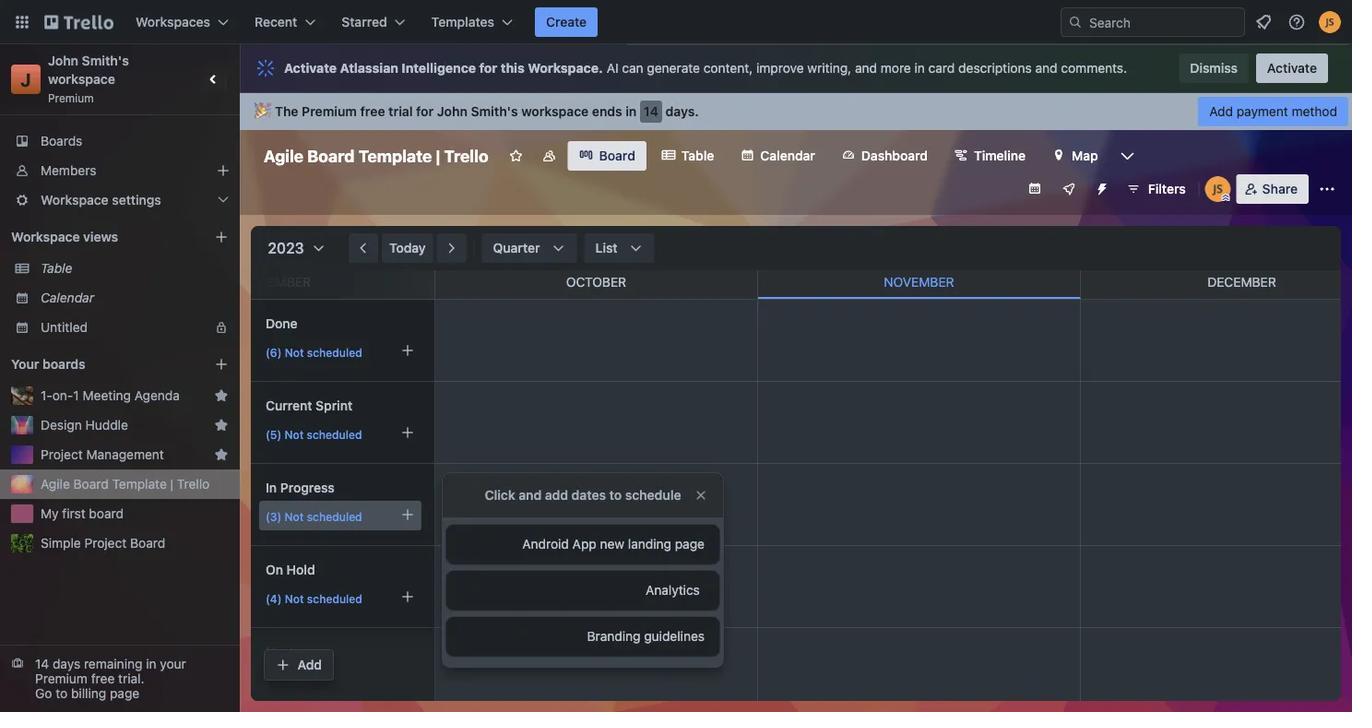 Task type: locate. For each thing, give the bounding box(es) containing it.
not right (3)
[[285, 510, 304, 523]]

not right (5)
[[284, 428, 304, 441]]

0 horizontal spatial to
[[56, 686, 67, 701]]

0 vertical spatial smith's
[[82, 53, 129, 68]]

project down board
[[84, 535, 127, 551]]

descriptions
[[958, 60, 1032, 76]]

1-on-1 meeting agenda
[[41, 388, 180, 403]]

smith's inside john smith's workspace premium
[[82, 53, 129, 68]]

atlassian
[[340, 60, 398, 76]]

14 left days
[[35, 656, 49, 671]]

in
[[915, 60, 925, 76], [626, 104, 637, 119], [146, 656, 156, 671]]

0 vertical spatial |
[[436, 146, 440, 166]]

add inside banner
[[1209, 104, 1233, 119]]

|
[[436, 146, 440, 166], [170, 476, 173, 492]]

create a view image
[[214, 230, 229, 244]]

first
[[62, 506, 85, 521]]

0 horizontal spatial workspace
[[48, 71, 115, 87]]

banner containing 🎉
[[240, 93, 1352, 130]]

not down on hold
[[285, 592, 304, 605]]

2 (4) from the top
[[266, 674, 282, 687]]

scheduled up sprint
[[307, 346, 362, 359]]

scheduled down sprint
[[307, 428, 362, 441]]

john smith's workspace premium
[[48, 53, 132, 104]]

branding
[[587, 629, 640, 644]]

board inside the agile board template | trello link
[[73, 476, 109, 492]]

(4) not scheduled down 'up'
[[266, 674, 362, 687]]

page down remaining
[[110, 686, 139, 701]]

(4) not scheduled button down 'hold'
[[259, 583, 421, 612]]

1 vertical spatial table
[[41, 261, 72, 276]]

page
[[675, 536, 705, 552], [110, 686, 139, 701]]

0 vertical spatial template
[[358, 146, 432, 166]]

0 vertical spatial in
[[915, 60, 925, 76]]

1 (4) not scheduled button from the top
[[259, 583, 421, 612]]

and left 'add'
[[519, 487, 542, 503]]

smith's
[[82, 53, 129, 68], [471, 104, 518, 119]]

14
[[644, 104, 658, 119], [35, 656, 49, 671]]

go
[[35, 686, 52, 701]]

1 horizontal spatial add
[[1209, 104, 1233, 119]]

1 vertical spatial add
[[297, 657, 322, 672]]

premium inside john smith's workspace premium
[[48, 91, 94, 104]]

template down the trial
[[358, 146, 432, 166]]

1 vertical spatial template
[[112, 476, 167, 492]]

1 vertical spatial to
[[56, 686, 67, 701]]

1 horizontal spatial trello
[[444, 146, 489, 166]]

workspaces button
[[125, 7, 240, 37]]

not down next-up
[[285, 674, 304, 687]]

calendar link down improve
[[729, 141, 826, 171]]

1 vertical spatial page
[[110, 686, 139, 701]]

agile down the
[[264, 146, 304, 166]]

1 vertical spatial (4) not scheduled
[[266, 674, 362, 687]]

1 (4) not scheduled from the top
[[266, 592, 362, 605]]

scheduled down progress
[[307, 510, 362, 523]]

agile up the my
[[41, 476, 70, 492]]

workspace for workspace settings
[[41, 192, 109, 208]]

0 horizontal spatial calendar
[[41, 290, 94, 305]]

1 vertical spatial (4) not scheduled button
[[259, 665, 421, 694]]

john smith (johnsmith38824343) image
[[1205, 176, 1231, 202]]

1 horizontal spatial workspace
[[521, 104, 589, 119]]

(4) down on
[[266, 592, 282, 605]]

2 (4) not scheduled from the top
[[266, 674, 362, 687]]

power ups image
[[1061, 182, 1076, 196]]

agile board template | trello down the trial
[[264, 146, 489, 166]]

john smith's workspace link
[[48, 53, 132, 87]]

0 horizontal spatial agile board template | trello
[[41, 476, 210, 492]]

not for on hold
[[285, 592, 304, 605]]

not right (6)
[[285, 346, 304, 359]]

in left card on the right top
[[915, 60, 925, 76]]

december
[[1207, 274, 1276, 290]]

table down days.
[[681, 148, 714, 163]]

timeline link
[[943, 141, 1037, 171]]

simple project board link
[[41, 534, 229, 552]]

and left more
[[855, 60, 877, 76]]

0 vertical spatial agile
[[264, 146, 304, 166]]

1 horizontal spatial activate
[[1267, 60, 1317, 76]]

0 vertical spatial agile board template | trello
[[264, 146, 489, 166]]

1 horizontal spatial table link
[[650, 141, 725, 171]]

1 activate from the left
[[284, 60, 337, 76]]

1 horizontal spatial calendar
[[760, 148, 815, 163]]

0 vertical spatial project
[[41, 447, 83, 462]]

0 vertical spatial (4) not scheduled
[[266, 592, 362, 605]]

for
[[479, 60, 497, 76], [416, 104, 434, 119]]

page right landing
[[675, 536, 705, 552]]

board inside 'simple project board' link
[[130, 535, 165, 551]]

1 vertical spatial table link
[[41, 259, 229, 278]]

0 horizontal spatial 14
[[35, 656, 49, 671]]

recent button
[[244, 7, 327, 37]]

workspace inside dropdown button
[[41, 192, 109, 208]]

to right go
[[56, 686, 67, 701]]

activate down open information menu image
[[1267, 60, 1317, 76]]

2 scheduled from the top
[[307, 428, 362, 441]]

to right dates
[[609, 487, 622, 503]]

template up my first board link
[[112, 476, 167, 492]]

close popover image
[[694, 488, 708, 503]]

guidelines
[[644, 629, 705, 644]]

0 vertical spatial table
[[681, 148, 714, 163]]

2 not from the top
[[284, 428, 304, 441]]

scheduled down 'up'
[[307, 674, 362, 687]]

calendar down improve
[[760, 148, 815, 163]]

smith's down back to home image
[[82, 53, 129, 68]]

and left comments.
[[1035, 60, 1057, 76]]

workspace right 'j' link
[[48, 71, 115, 87]]

14 left days.
[[644, 104, 658, 119]]

scheduled for done
[[307, 346, 362, 359]]

this member is an admin of this board. image
[[1222, 194, 1230, 202]]

(5)
[[266, 428, 281, 441]]

john down back to home image
[[48, 53, 78, 68]]

0 vertical spatial add
[[1209, 104, 1233, 119]]

add board image
[[214, 357, 229, 372]]

3 not from the top
[[285, 510, 304, 523]]

(4) not scheduled button
[[259, 583, 421, 612], [259, 665, 421, 694]]

1 scheduled from the top
[[307, 346, 362, 359]]

0 horizontal spatial free
[[91, 671, 115, 686]]

0 vertical spatial (4)
[[266, 592, 282, 605]]

john down activate atlassian intelligence for this workspace.
[[437, 104, 468, 119]]

open information menu image
[[1288, 13, 1306, 31]]

0 vertical spatial john
[[48, 53, 78, 68]]

0 horizontal spatial trello
[[177, 476, 210, 492]]

2 activate from the left
[[1267, 60, 1317, 76]]

workspace settings button
[[0, 185, 240, 215]]

1 vertical spatial project
[[84, 535, 127, 551]]

free inside 14 days remaining in your premium free trial. go to billing page
[[91, 671, 115, 686]]

atlassian intelligence logo image
[[255, 57, 277, 79]]

14 inside banner
[[644, 104, 658, 119]]

project inside "project management" button
[[41, 447, 83, 462]]

workspace for workspace views
[[11, 229, 80, 244]]

table link
[[650, 141, 725, 171], [41, 259, 229, 278]]

analytics button
[[443, 571, 723, 610], [446, 571, 719, 610]]

starred icon image
[[214, 388, 229, 403], [214, 418, 229, 433], [214, 447, 229, 462]]

banner
[[240, 93, 1352, 130]]

1 horizontal spatial agile board template | trello
[[264, 146, 489, 166]]

this
[[501, 60, 525, 76]]

current sprint
[[266, 398, 352, 413]]

0 notifications image
[[1252, 11, 1275, 33]]

dismiss
[[1190, 60, 1238, 76]]

0 horizontal spatial for
[[416, 104, 434, 119]]

0 vertical spatial for
[[479, 60, 497, 76]]

table down workspace views
[[41, 261, 72, 276]]

show menu image
[[1318, 180, 1336, 198]]

5 not from the top
[[285, 674, 304, 687]]

management
[[86, 447, 164, 462]]

intelligence
[[402, 60, 476, 76]]

(4) not scheduled down 'hold'
[[266, 592, 362, 605]]

0 horizontal spatial add
[[297, 657, 322, 672]]

3 starred icon image from the top
[[214, 447, 229, 462]]

boards
[[41, 133, 82, 148]]

free left the trial
[[360, 104, 385, 119]]

progress
[[280, 480, 335, 495]]

workspace down workspace.
[[521, 104, 589, 119]]

workspace down members
[[41, 192, 109, 208]]

agile inside board name text field
[[264, 146, 304, 166]]

2023 button
[[258, 233, 328, 263]]

huddle
[[85, 417, 128, 433]]

starred
[[342, 14, 387, 30]]

1 (4) from the top
[[266, 592, 282, 605]]

2 vertical spatial in
[[146, 656, 156, 671]]

templates button
[[420, 7, 524, 37]]

premium inside banner
[[302, 104, 357, 119]]

1 vertical spatial agile
[[41, 476, 70, 492]]

1 vertical spatial for
[[416, 104, 434, 119]]

members link
[[0, 156, 240, 185]]

starred button
[[330, 7, 417, 37]]

1 horizontal spatial in
[[626, 104, 637, 119]]

0 vertical spatial to
[[609, 487, 622, 503]]

smith's down this
[[471, 104, 518, 119]]

2 vertical spatial starred icon image
[[214, 447, 229, 462]]

board
[[307, 146, 355, 166], [599, 148, 635, 163], [73, 476, 109, 492], [130, 535, 165, 551]]

0 vertical spatial free
[[360, 104, 385, 119]]

| up my first board link
[[170, 476, 173, 492]]

table link down views
[[41, 259, 229, 278]]

workspace inside banner
[[521, 104, 589, 119]]

1 horizontal spatial table
[[681, 148, 714, 163]]

trial
[[388, 104, 413, 119]]

activate for activate atlassian intelligence for this workspace.
[[284, 60, 337, 76]]

1 vertical spatial in
[[626, 104, 637, 119]]

activate right atlassian intelligence logo
[[284, 60, 337, 76]]

your
[[160, 656, 186, 671]]

1 horizontal spatial calendar link
[[729, 141, 826, 171]]

1 horizontal spatial template
[[358, 146, 432, 166]]

| down 🎉 the premium free trial for john smith's workspace ends in 14 days.
[[436, 146, 440, 166]]

1 starred icon image from the top
[[214, 388, 229, 403]]

workspace settings
[[41, 192, 161, 208]]

add
[[1209, 104, 1233, 119], [297, 657, 322, 672]]

workspace left views
[[11, 229, 80, 244]]

quarter button
[[482, 233, 577, 263]]

table link down days.
[[650, 141, 725, 171]]

agile board template | trello down "project management" button
[[41, 476, 210, 492]]

0 horizontal spatial table link
[[41, 259, 229, 278]]

0 horizontal spatial activate
[[284, 60, 337, 76]]

next-up
[[266, 644, 315, 659]]

1 horizontal spatial 14
[[644, 104, 658, 119]]

(4) not scheduled button down 'up'
[[259, 665, 421, 694]]

🎉 the premium free trial for john smith's workspace ends in 14 days.
[[255, 104, 699, 119]]

0 horizontal spatial in
[[146, 656, 156, 671]]

analytics
[[646, 582, 700, 598]]

and
[[855, 60, 877, 76], [1035, 60, 1057, 76], [519, 487, 542, 503]]

add for add
[[297, 657, 322, 672]]

0 vertical spatial calendar link
[[729, 141, 826, 171]]

design huddle button
[[41, 416, 207, 434]]

trello down 🎉 the premium free trial for john smith's workspace ends in 14 days.
[[444, 146, 489, 166]]

1 horizontal spatial |
[[436, 146, 440, 166]]

1 horizontal spatial smith's
[[471, 104, 518, 119]]

0 horizontal spatial calendar link
[[41, 289, 229, 307]]

not for in progress
[[285, 510, 304, 523]]

1 vertical spatial free
[[91, 671, 115, 686]]

starred icon image for 1-on-1 meeting agenda
[[214, 388, 229, 403]]

(6)
[[266, 346, 282, 359]]

(4)
[[266, 592, 282, 605], [266, 674, 282, 687]]

2 analytics button from the left
[[446, 571, 719, 610]]

0 vertical spatial trello
[[444, 146, 489, 166]]

branding guidelines button
[[443, 617, 723, 656], [446, 617, 719, 656]]

Search field
[[1061, 7, 1245, 37]]

search image
[[1068, 15, 1083, 30]]

scheduled
[[307, 346, 362, 359], [307, 428, 362, 441], [307, 510, 362, 523], [307, 592, 362, 605], [307, 674, 362, 687]]

0 horizontal spatial project
[[41, 447, 83, 462]]

0 horizontal spatial |
[[170, 476, 173, 492]]

(4) down the next- in the left of the page
[[266, 674, 282, 687]]

premium
[[48, 91, 94, 104], [302, 104, 357, 119], [35, 671, 88, 686]]

1 branding guidelines button from the left
[[443, 617, 723, 656]]

android app new landing page
[[522, 536, 705, 552]]

share button
[[1237, 174, 1309, 204]]

add
[[545, 487, 568, 503]]

0 vertical spatial 14
[[644, 104, 658, 119]]

2 (4) not scheduled button from the top
[[259, 665, 421, 694]]

0 horizontal spatial john
[[48, 53, 78, 68]]

for left this
[[479, 60, 497, 76]]

4 scheduled from the top
[[307, 592, 362, 605]]

not for done
[[285, 346, 304, 359]]

1 vertical spatial workspace
[[521, 104, 589, 119]]

2 android app new landing page button from the left
[[446, 525, 719, 564]]

project down design
[[41, 447, 83, 462]]

for right the trial
[[416, 104, 434, 119]]

1 vertical spatial 14
[[35, 656, 49, 671]]

0 vertical spatial workspace
[[41, 192, 109, 208]]

calendar link up untitled link
[[41, 289, 229, 307]]

calendar up untitled
[[41, 290, 94, 305]]

1 not from the top
[[285, 346, 304, 359]]

trello inside board name text field
[[444, 146, 489, 166]]

0 vertical spatial starred icon image
[[214, 388, 229, 403]]

scheduled down 'hold'
[[307, 592, 362, 605]]

(4) for next-up
[[266, 674, 282, 687]]

1 vertical spatial (4)
[[266, 674, 282, 687]]

1 vertical spatial smith's
[[471, 104, 518, 119]]

in right the ends
[[626, 104, 637, 119]]

0 vertical spatial calendar
[[760, 148, 815, 163]]

🎉
[[255, 104, 267, 119]]

1 horizontal spatial john
[[437, 104, 468, 119]]

4 not from the top
[[285, 592, 304, 605]]

1 vertical spatial trello
[[177, 476, 210, 492]]

1 vertical spatial |
[[170, 476, 173, 492]]

filters
[[1148, 181, 1186, 196]]

days
[[53, 656, 80, 671]]

2 starred icon image from the top
[[214, 418, 229, 433]]

automation image
[[1087, 174, 1113, 200]]

board inside board link
[[599, 148, 635, 163]]

1 vertical spatial starred icon image
[[214, 418, 229, 433]]

board link
[[568, 141, 646, 171]]

scheduled for current sprint
[[307, 428, 362, 441]]

3 scheduled from the top
[[307, 510, 362, 523]]

1 vertical spatial workspace
[[11, 229, 80, 244]]

1 horizontal spatial project
[[84, 535, 127, 551]]

0 horizontal spatial page
[[110, 686, 139, 701]]

share
[[1262, 181, 1298, 196]]

add inside button
[[297, 657, 322, 672]]

for inside banner
[[416, 104, 434, 119]]

not
[[285, 346, 304, 359], [284, 428, 304, 441], [285, 510, 304, 523], [285, 592, 304, 605], [285, 674, 304, 687]]

add for add payment method
[[1209, 104, 1233, 119]]

5 scheduled from the top
[[307, 674, 362, 687]]

trello up my first board link
[[177, 476, 210, 492]]

project management
[[41, 447, 164, 462]]

on hold
[[266, 562, 315, 577]]

0 horizontal spatial smith's
[[82, 53, 129, 68]]

0 vertical spatial workspace
[[48, 71, 115, 87]]

in left the 'your'
[[146, 656, 156, 671]]

workspace inside john smith's workspace premium
[[48, 71, 115, 87]]

0 vertical spatial (4) not scheduled button
[[259, 583, 421, 612]]

calendar
[[760, 148, 815, 163], [41, 290, 94, 305]]

map
[[1072, 148, 1098, 163]]

free left trial.
[[91, 671, 115, 686]]

1 analytics button from the left
[[443, 571, 723, 610]]

board
[[89, 506, 124, 521]]

1 horizontal spatial page
[[675, 536, 705, 552]]

1 horizontal spatial agile
[[264, 146, 304, 166]]



Task type: vqa. For each thing, say whether or not it's contained in the screenshot.
app
yes



Task type: describe. For each thing, give the bounding box(es) containing it.
not for current sprint
[[284, 428, 304, 441]]

timeline
[[974, 148, 1026, 163]]

add button
[[265, 650, 333, 680]]

trello inside the agile board template | trello link
[[177, 476, 210, 492]]

done
[[266, 316, 298, 331]]

starred icon image for design huddle
[[214, 418, 229, 433]]

| inside board name text field
[[436, 146, 440, 166]]

more
[[881, 60, 911, 76]]

back to home image
[[44, 7, 113, 37]]

sprint
[[316, 398, 352, 413]]

scheduled for on hold
[[307, 592, 362, 605]]

Board name text field
[[255, 141, 498, 171]]

2 horizontal spatial and
[[1035, 60, 1057, 76]]

1 horizontal spatial free
[[360, 104, 385, 119]]

go to billing page link
[[35, 686, 139, 701]]

1
[[73, 388, 79, 403]]

1 horizontal spatial to
[[609, 487, 622, 503]]

14 inside 14 days remaining in your premium free trial. go to billing page
[[35, 656, 49, 671]]

project management button
[[41, 445, 207, 464]]

in progress
[[266, 480, 335, 495]]

starred icon image for project management
[[214, 447, 229, 462]]

in inside 14 days remaining in your premium free trial. go to billing page
[[146, 656, 156, 671]]

meeting
[[83, 388, 131, 403]]

october
[[566, 274, 626, 290]]

workspace visible image
[[542, 148, 557, 163]]

agile board template | trello inside board name text field
[[264, 146, 489, 166]]

0 vertical spatial page
[[675, 536, 705, 552]]

john smith (johnsmith38824343) image
[[1319, 11, 1341, 33]]

billing
[[71, 686, 106, 701]]

to inside 14 days remaining in your premium free trial. go to billing page
[[56, 686, 67, 701]]

dashboard link
[[830, 141, 939, 171]]

add payment method
[[1209, 104, 1337, 119]]

0 horizontal spatial table
[[41, 261, 72, 276]]

(3) not scheduled button
[[259, 501, 421, 530]]

days.
[[665, 104, 699, 119]]

the
[[275, 104, 298, 119]]

smith's inside banner
[[471, 104, 518, 119]]

(3) not scheduled
[[266, 510, 362, 523]]

trial.
[[118, 671, 144, 686]]

my first board link
[[41, 504, 229, 523]]

create button
[[535, 7, 598, 37]]

j
[[21, 68, 31, 90]]

(3)
[[266, 510, 282, 523]]

activate for activate
[[1267, 60, 1317, 76]]

create
[[546, 14, 587, 30]]

board inside board name text field
[[307, 146, 355, 166]]

method
[[1292, 104, 1337, 119]]

activate atlassian intelligence for this workspace.
[[284, 60, 603, 76]]

content,
[[703, 60, 753, 76]]

quarter
[[493, 240, 540, 255]]

0 horizontal spatial template
[[112, 476, 167, 492]]

1-on-1 meeting agenda button
[[41, 386, 207, 405]]

design
[[41, 417, 82, 433]]

1 vertical spatial calendar
[[41, 290, 94, 305]]

remaining
[[84, 656, 142, 671]]

project inside 'simple project board' link
[[84, 535, 127, 551]]

design huddle
[[41, 417, 128, 433]]

your boards with 6 items element
[[11, 353, 186, 375]]

up
[[300, 644, 315, 659]]

simple
[[41, 535, 81, 551]]

ai can generate content, improve writing, and more in card descriptions and comments.
[[607, 60, 1127, 76]]

2 branding guidelines button from the left
[[446, 617, 719, 656]]

1 vertical spatial agile board template | trello
[[41, 476, 210, 492]]

views
[[83, 229, 118, 244]]

list
[[595, 240, 618, 255]]

not for next-up
[[285, 674, 304, 687]]

scheduled for in progress
[[307, 510, 362, 523]]

(4) not scheduled button for on hold
[[259, 583, 421, 612]]

click and add dates to schedule
[[485, 487, 681, 503]]

dismiss button
[[1179, 53, 1249, 83]]

in inside banner
[[626, 104, 637, 119]]

app
[[572, 536, 596, 552]]

(4) not scheduled for next-up
[[266, 674, 362, 687]]

(6) not scheduled
[[266, 346, 362, 359]]

ai
[[607, 60, 618, 76]]

schedule
[[625, 487, 681, 503]]

2023
[[268, 239, 304, 257]]

activate link
[[1256, 53, 1328, 83]]

ends
[[592, 104, 622, 119]]

dates
[[571, 487, 606, 503]]

(4) not scheduled button for next-up
[[259, 665, 421, 694]]

payment
[[1237, 104, 1288, 119]]

switch to… image
[[13, 13, 31, 31]]

template inside board name text field
[[358, 146, 432, 166]]

0 horizontal spatial agile
[[41, 476, 70, 492]]

add payment method link
[[1198, 97, 1348, 126]]

dashboard
[[861, 148, 928, 163]]

2 horizontal spatial in
[[915, 60, 925, 76]]

primary element
[[0, 0, 1352, 44]]

agenda
[[134, 388, 180, 403]]

1-
[[41, 388, 52, 403]]

on
[[266, 562, 283, 577]]

1 horizontal spatial for
[[479, 60, 497, 76]]

customize views image
[[1118, 147, 1137, 165]]

1 android app new landing page button from the left
[[443, 525, 723, 564]]

page inside 14 days remaining in your premium free trial. go to billing page
[[110, 686, 139, 701]]

star or unstar board image
[[509, 148, 524, 163]]

settings
[[112, 192, 161, 208]]

(4) not scheduled for on hold
[[266, 592, 362, 605]]

list button
[[584, 233, 654, 263]]

0 vertical spatial table link
[[650, 141, 725, 171]]

confetti image
[[255, 104, 267, 119]]

1 vertical spatial john
[[437, 104, 468, 119]]

september
[[236, 274, 311, 290]]

generate
[[647, 60, 700, 76]]

your boards
[[11, 356, 85, 372]]

untitled
[[41, 320, 88, 335]]

next-
[[266, 644, 300, 659]]

(5) not scheduled
[[266, 428, 362, 441]]

writing,
[[807, 60, 851, 76]]

current
[[266, 398, 312, 413]]

j link
[[11, 65, 41, 94]]

my first board
[[41, 506, 124, 521]]

scheduled for next-up
[[307, 674, 362, 687]]

boards
[[42, 356, 85, 372]]

my
[[41, 506, 59, 521]]

(4) for on hold
[[266, 592, 282, 605]]

workspaces
[[136, 14, 210, 30]]

workspace navigation collapse icon image
[[201, 66, 227, 92]]

0 horizontal spatial and
[[519, 487, 542, 503]]

comments.
[[1061, 60, 1127, 76]]

card
[[928, 60, 955, 76]]

1 vertical spatial calendar link
[[41, 289, 229, 307]]

premium inside 14 days remaining in your premium free trial. go to billing page
[[35, 671, 88, 686]]

today
[[389, 240, 426, 255]]

workspace.
[[528, 60, 603, 76]]

android
[[522, 536, 569, 552]]

14 days remaining in your premium free trial. go to billing page
[[35, 656, 186, 701]]

(6) not scheduled button
[[259, 337, 421, 366]]

workspace views
[[11, 229, 118, 244]]

templates
[[431, 14, 494, 30]]

1 horizontal spatial and
[[855, 60, 877, 76]]

calendar power-up image
[[1027, 181, 1042, 196]]

john inside john smith's workspace premium
[[48, 53, 78, 68]]



